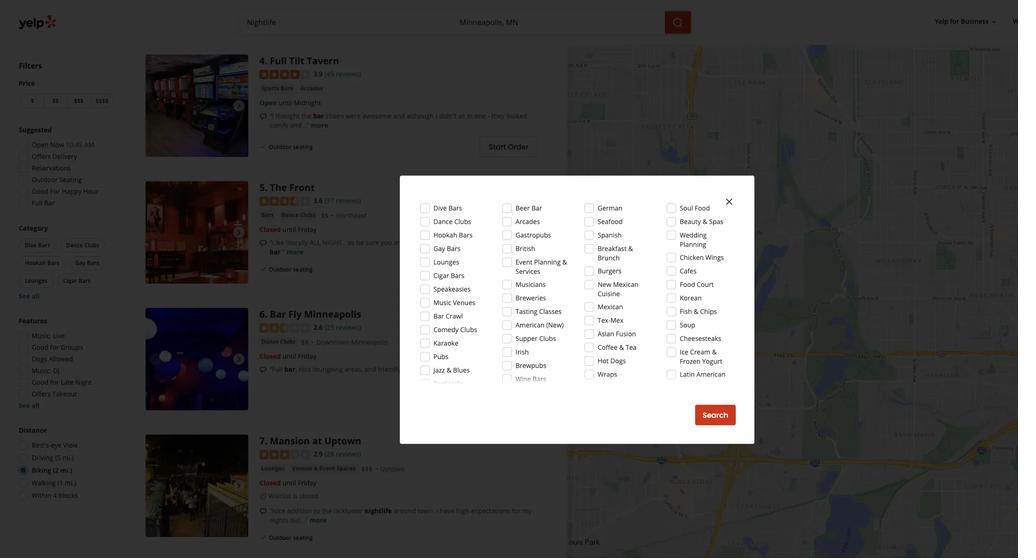 Task type: describe. For each thing, give the bounding box(es) containing it.
all for features
[[32, 402, 40, 411]]

reviews) for 5 . the front
[[336, 197, 361, 205]]

bars down the dive bars button
[[47, 259, 59, 267]]

venues inside search dialog
[[453, 299, 475, 307]]

reviews) for 6 . bar fly minneapolis
[[336, 323, 361, 332]]

midnight
[[294, 98, 321, 107]]

. for 5
[[265, 182, 267, 194]]

see for features
[[19, 402, 30, 411]]

"full bar , nice loungeing areas, and friendly staff too. so its a 4 in my book..." more
[[270, 365, 521, 374]]

comfy
[[270, 121, 288, 130]]

driving (5 mi.)
[[32, 454, 74, 463]]

yelp
[[935, 17, 948, 26]]

i inside chairs were awesome and although i didn't sit in one - they looked comfy and..."
[[435, 111, 437, 120]]

arcades inside button
[[301, 84, 323, 92]]

more link for full tilt tavern
[[311, 121, 328, 130]]

2 vertical spatial bar
[[284, 365, 295, 374]]

1 horizontal spatial uptown
[[380, 465, 404, 474]]

wings
[[706, 253, 724, 262]]

be
[[356, 238, 364, 247]]

good for happy hour
[[32, 187, 99, 196]]

previous image for 5
[[149, 227, 161, 239]]

outdoor seating for 1st 16 checkmark v2 icon
[[269, 143, 313, 151]]

seating for first 16 checkmark v2 icon from the bottom
[[293, 535, 313, 543]]

dive bars button
[[19, 239, 56, 253]]

before
[[433, 238, 453, 247]]

the front link
[[270, 182, 315, 194]]

good for good for late night
[[32, 378, 48, 387]]

see all button for features
[[19, 402, 40, 411]]

outdoor seating
[[32, 175, 82, 184]]

1 vertical spatial dance clubs button
[[60, 239, 105, 253]]

dance for dance clubs button to the middle
[[66, 242, 83, 250]]

karaoke
[[433, 339, 458, 348]]

seating for 1st 16 checkmark v2 icon
[[293, 143, 313, 151]]

6 . bar fly minneapolis
[[259, 309, 361, 321]]

$$$ inside button
[[74, 97, 84, 105]]

delivery
[[52, 152, 77, 161]]

1 vertical spatial american
[[696, 370, 725, 379]]

16 clock v2 image
[[259, 493, 267, 501]]

1 vertical spatial dance clubs link
[[259, 338, 297, 347]]

music
[[433, 299, 451, 307]]

outdoor inside "group"
[[32, 175, 58, 184]]

my inside 'around town. i have high expectations for my nights out..."'
[[522, 507, 532, 516]]

(28 reviews)
[[325, 450, 361, 459]]

1 vertical spatial and
[[365, 365, 376, 374]]

previous image for 7
[[149, 481, 161, 492]]

bars inside "button"
[[87, 259, 99, 267]]

1 vertical spatial food
[[680, 280, 695, 289]]

cigar inside cigar bars button
[[63, 277, 77, 285]]

lounges for bottommost the lounges button
[[261, 465, 285, 473]]

16 speech v2 image for 5
[[259, 240, 267, 247]]

cigar bars inside button
[[63, 277, 91, 285]]

didn't
[[439, 111, 456, 120]]

(37 reviews) link
[[325, 196, 361, 206]]

1 vertical spatial in
[[460, 365, 466, 374]]

offers delivery
[[32, 152, 77, 161]]

wine
[[516, 375, 531, 384]]

more down "chairs"
[[311, 121, 328, 130]]

hookah bars inside search dialog
[[433, 231, 473, 240]]

this
[[493, 238, 504, 247]]

seating
[[59, 175, 82, 184]]

for for groups
[[50, 343, 59, 352]]

food court
[[680, 280, 714, 289]]

0 horizontal spatial lounges button
[[19, 274, 53, 288]]

british
[[516, 244, 535, 253]]

mi.) for driving (5 mi.)
[[62, 454, 74, 463]]

yelp for business button
[[931, 13, 1002, 30]]

addition
[[287, 507, 312, 516]]

cigar bars button
[[57, 274, 97, 288]]

bar inside "like literally all night...so be sure you are into that before walking into this bar ." more
[[270, 248, 281, 257]]

2 horizontal spatial bar
[[313, 111, 324, 120]]

friday for at
[[298, 479, 317, 488]]

they
[[491, 111, 505, 120]]

slideshow element for 7
[[146, 435, 248, 538]]

groups
[[61, 343, 83, 352]]

within
[[32, 492, 51, 501]]

coffee
[[598, 343, 618, 352]]

biking (2 mi.)
[[32, 467, 72, 475]]

(37
[[325, 197, 334, 205]]

slideshow element for 6
[[146, 309, 248, 411]]

lackluster
[[334, 507, 363, 516]]

bars up hookah bars button
[[38, 242, 50, 250]]

to
[[314, 507, 320, 516]]

one
[[474, 111, 486, 120]]

dive bars inside search dialog
[[433, 204, 462, 213]]

breakfast & brunch
[[598, 244, 633, 263]]

yelp for business
[[935, 17, 989, 26]]

open for open until midnight
[[259, 98, 277, 107]]

looked
[[506, 111, 527, 120]]

chicken
[[680, 253, 704, 262]]

northeast
[[336, 211, 367, 220]]

group containing suggested
[[16, 126, 116, 211]]

sit
[[458, 111, 465, 120]]

next image for 6 . bar fly minneapolis
[[233, 354, 244, 365]]

0 vertical spatial full
[[270, 55, 287, 67]]

happy
[[62, 187, 82, 196]]

at
[[312, 435, 322, 448]]

close image
[[724, 196, 735, 208]]

live
[[53, 332, 65, 341]]

bar inside "group"
[[44, 199, 55, 208]]

3 16 speech v2 image from the top
[[259, 508, 267, 516]]

wraps
[[598, 370, 617, 379]]

bar fly minneapolis link
[[270, 309, 361, 321]]

1 16 checkmark v2 image from the top
[[259, 143, 267, 151]]

pool
[[433, 380, 447, 389]]

bars link
[[259, 211, 276, 220]]

1 vertical spatial lounges button
[[259, 465, 286, 474]]

16 chevron down v2 image
[[991, 18, 998, 26]]

$$ button
[[44, 94, 67, 108]]

(25 reviews) link
[[325, 323, 361, 333]]

dance clubs for dance clubs button to the middle
[[66, 242, 99, 250]]

venues & event spaces
[[292, 465, 356, 473]]

bars button
[[259, 211, 276, 220]]

the
[[270, 182, 287, 194]]

10:45
[[66, 140, 83, 149]]

reservations
[[32, 164, 71, 173]]

nightlife
[[364, 507, 392, 516]]

sports bars link
[[259, 84, 295, 93]]

0 vertical spatial minneapolis
[[304, 309, 361, 321]]

dogs inside search dialog
[[610, 357, 626, 366]]

$$ for 6 . bar fly minneapolis
[[301, 338, 308, 347]]

tex-
[[598, 316, 611, 325]]

& for beauty & spas
[[703, 217, 707, 226]]

clubs down "2.6 star rating" image on the left bottom of the page
[[280, 338, 295, 346]]

map region
[[504, 26, 1018, 559]]

1 vertical spatial mexican
[[598, 303, 623, 312]]

bar up "2.6 star rating" image on the left bottom of the page
[[270, 309, 286, 321]]

closed for bar fly minneapolis
[[259, 352, 281, 361]]

2.9
[[314, 450, 323, 459]]

bars down gay bars "button"
[[79, 277, 91, 285]]

downtown
[[316, 338, 349, 347]]

brunch
[[598, 254, 620, 263]]

1 into from the left
[[405, 238, 417, 247]]

dive inside search dialog
[[433, 204, 447, 213]]

that
[[419, 238, 431, 247]]

beauty
[[680, 217, 701, 226]]

price group
[[19, 79, 116, 110]]

search dialog
[[0, 0, 1018, 559]]

wedding planning
[[680, 231, 707, 249]]

outdoor for first 16 checkmark v2 icon from the bottom
[[269, 535, 292, 543]]

gay bars inside search dialog
[[433, 244, 460, 253]]

& for venues & event spaces
[[314, 465, 318, 473]]

0 vertical spatial dance clubs link
[[279, 211, 317, 220]]

reviews) for 4 . full tilt tavern
[[336, 70, 361, 79]]

5 . the front
[[259, 182, 315, 194]]

0 horizontal spatial dogs
[[32, 355, 47, 364]]

1 vertical spatial minneapolis
[[351, 338, 388, 347]]

were
[[346, 111, 361, 120]]

. for 6
[[265, 309, 267, 321]]

lounges inside search dialog
[[433, 258, 459, 267]]

halls
[[449, 380, 464, 389]]

music: for music: dj
[[32, 367, 51, 376]]

mexican inside new mexican cuisine
[[613, 280, 638, 289]]

features
[[19, 317, 47, 326]]

open until midnight
[[259, 98, 321, 107]]

high
[[456, 507, 469, 516]]

outdoor seating for second 16 checkmark v2 icon from the bottom
[[269, 266, 313, 274]]

you
[[381, 238, 392, 247]]

"i
[[270, 111, 274, 120]]

bar right beer
[[531, 204, 542, 213]]

music: for music: live
[[32, 332, 51, 341]]

1 horizontal spatial 4
[[259, 55, 265, 67]]

dive bars inside button
[[25, 242, 50, 250]]

next image for 5 . the front
[[233, 227, 244, 239]]

mansion at uptown image
[[146, 435, 248, 538]]

bars inside button
[[281, 84, 293, 92]]

& for fish & chips
[[694, 307, 698, 316]]

$$ inside button
[[52, 97, 59, 105]]

. for 4
[[265, 55, 267, 67]]

more link down to
[[310, 516, 327, 525]]

closed until friday for the
[[259, 225, 317, 234]]

for inside 'around town. i have high expectations for my nights out..."'
[[512, 507, 521, 516]]

fish
[[680, 307, 692, 316]]

0 vertical spatial food
[[695, 204, 710, 213]]

clubs down the '3.6'
[[300, 211, 315, 219]]

asian fusion
[[598, 330, 636, 339]]

"like literally all night...so be sure you are into that before walking into this bar ." more
[[270, 238, 504, 257]]

open for open now 10:45 am
[[32, 140, 48, 149]]

book..."
[[479, 365, 502, 374]]

event inside button
[[319, 465, 335, 473]]

downtown minneapolis
[[316, 338, 388, 347]]

0 vertical spatial american
[[516, 321, 545, 330]]

& for breakfast & brunch
[[628, 244, 633, 253]]

reviews) for 7 . mansion at uptown
[[336, 450, 361, 459]]

breakfast
[[598, 244, 627, 253]]

3 16 checkmark v2 image from the top
[[259, 535, 267, 542]]

more link for the front
[[286, 248, 304, 257]]

eye
[[51, 441, 62, 450]]

clubs down crawl
[[460, 326, 477, 335]]

next image for 7 . mansion at uptown
[[233, 481, 244, 492]]

(28 reviews) link
[[325, 449, 361, 460]]

german
[[598, 204, 623, 213]]

hot
[[598, 357, 609, 366]]

bars up speakeasies
[[451, 272, 464, 280]]

driving
[[32, 454, 53, 463]]

seafood
[[598, 217, 623, 226]]

0 vertical spatial the
[[301, 111, 311, 120]]

start order link
[[480, 137, 538, 158]]

see all button for category
[[19, 292, 40, 301]]

sports
[[261, 84, 279, 92]]

(1
[[57, 479, 63, 488]]

offers for offers takeout
[[32, 390, 51, 399]]

0 vertical spatial uptown
[[324, 435, 361, 448]]

slideshow element for 4
[[146, 55, 248, 157]]

outdoor seating for first 16 checkmark v2 icon from the bottom
[[269, 535, 313, 543]]



Task type: locate. For each thing, give the bounding box(es) containing it.
2.6 link
[[314, 323, 323, 333]]

2 see all button from the top
[[19, 402, 40, 411]]

2 next image from the top
[[233, 354, 244, 365]]

0 vertical spatial arcades
[[301, 84, 323, 92]]

0 vertical spatial and
[[393, 111, 405, 120]]

and inside chairs were awesome and although i didn't sit in one - they looked comfy and..."
[[393, 111, 405, 120]]

dance clubs inside search dialog
[[433, 217, 471, 226]]

next image
[[233, 100, 244, 112]]

areas,
[[345, 365, 363, 374]]

3 good from the top
[[32, 378, 48, 387]]

1 vertical spatial see all button
[[19, 402, 40, 411]]

more link for bar fly minneapolis
[[503, 365, 521, 374]]

american down yogurt
[[696, 370, 725, 379]]

1 vertical spatial group
[[17, 224, 116, 301]]

1 horizontal spatial planning
[[680, 240, 706, 249]]

supper clubs
[[516, 335, 556, 343]]

lounges button down the 2.9 star rating image
[[259, 465, 286, 474]]

dance clubs inside "group"
[[66, 242, 99, 250]]

clubs up walking
[[454, 217, 471, 226]]

1 vertical spatial music:
[[32, 367, 51, 376]]

1 vertical spatial mi.)
[[60, 467, 72, 475]]

the right to
[[322, 507, 332, 516]]

0 horizontal spatial 4
[[53, 492, 57, 501]]

1 see all button from the top
[[19, 292, 40, 301]]

1 horizontal spatial $$$
[[361, 465, 372, 474]]

1 seating from the top
[[293, 143, 313, 151]]

& inside button
[[314, 465, 318, 473]]

soup
[[680, 321, 695, 330]]

16 speech v2 image
[[259, 113, 267, 120]]

until for the
[[283, 225, 296, 234]]

2 vertical spatial lounges
[[261, 465, 285, 473]]

dance clubs up gay bars "button"
[[66, 242, 99, 250]]

1 next image from the top
[[233, 227, 244, 239]]

3 slideshow element from the top
[[146, 309, 248, 411]]

1 closed until friday from the top
[[259, 225, 317, 234]]

1 horizontal spatial dive bars
[[433, 204, 462, 213]]

0 vertical spatial bar
[[313, 111, 324, 120]]

0 horizontal spatial dive bars
[[25, 242, 50, 250]]

gay bars up cigar bars button at the left of page
[[75, 259, 99, 267]]

brewpubs
[[516, 362, 546, 370]]

2 horizontal spatial $$
[[321, 211, 328, 220]]

0 horizontal spatial gay
[[75, 259, 86, 267]]

dance down 3.6 star rating image
[[281, 211, 299, 219]]

1 vertical spatial planning
[[534, 258, 561, 267]]

1 vertical spatial my
[[522, 507, 532, 516]]

until for full
[[279, 98, 292, 107]]

lounges down hookah bars button
[[25, 277, 47, 285]]

until up ,
[[283, 352, 296, 361]]

1 horizontal spatial cigar
[[433, 272, 449, 280]]

0 horizontal spatial $$$
[[74, 97, 84, 105]]

0 horizontal spatial $$
[[52, 97, 59, 105]]

1 horizontal spatial and
[[393, 111, 405, 120]]

walking
[[32, 479, 56, 488]]

dogs
[[32, 355, 47, 364], [610, 357, 626, 366]]

latin american
[[680, 370, 725, 379]]

previous image
[[149, 100, 161, 112], [149, 227, 161, 239]]

closed for the front
[[259, 225, 281, 234]]

next image left "full
[[233, 354, 244, 365]]

outdoor for second 16 checkmark v2 icon from the bottom
[[269, 266, 292, 274]]

(45
[[325, 70, 334, 79]]

ice cream & frozen yogurt
[[680, 348, 722, 366]]

2 vertical spatial mi.)
[[65, 479, 76, 488]]

the front image
[[146, 182, 248, 284]]

2 vertical spatial $$
[[301, 338, 308, 347]]

16 speech v2 image for 6
[[259, 367, 267, 374]]

0 vertical spatial seating
[[293, 143, 313, 151]]

1 music: from the top
[[32, 332, 51, 341]]

0 vertical spatial my
[[468, 365, 477, 374]]

planning up the services
[[534, 258, 561, 267]]

0 vertical spatial mexican
[[613, 280, 638, 289]]

bars down 3.6 star rating image
[[261, 211, 274, 219]]

into left this
[[479, 238, 491, 247]]

4 slideshow element from the top
[[146, 435, 248, 538]]

1 horizontal spatial in
[[467, 111, 473, 120]]

0 vertical spatial event
[[516, 258, 532, 267]]

seating down 'literally'
[[293, 266, 313, 274]]

0 horizontal spatial hookah
[[25, 259, 46, 267]]

bar left "chairs"
[[313, 111, 324, 120]]

reviews) up downtown minneapolis
[[336, 323, 361, 332]]

hookah inside search dialog
[[433, 231, 457, 240]]

0 vertical spatial previous image
[[149, 354, 161, 365]]

0 vertical spatial closed
[[259, 225, 281, 234]]

seating down and..."
[[293, 143, 313, 151]]

uptown up (28 reviews) link
[[324, 435, 361, 448]]

closed until friday for bar
[[259, 352, 317, 361]]

1 vertical spatial gay bars
[[75, 259, 99, 267]]

2 reviews) from the top
[[336, 197, 361, 205]]

2 closed until friday from the top
[[259, 352, 317, 361]]

4 up 3.9 star rating image
[[259, 55, 265, 67]]

1 vertical spatial full
[[32, 199, 42, 208]]

tasting
[[516, 307, 537, 316]]

american (new)
[[516, 321, 564, 330]]

more up wine
[[503, 365, 521, 374]]

dance clubs button down "2.6 star rating" image on the left bottom of the page
[[259, 338, 297, 347]]

until for bar
[[283, 352, 296, 361]]

2.6 star rating image
[[259, 324, 310, 333]]

& inside breakfast & brunch
[[628, 244, 633, 253]]

dive bars up before
[[433, 204, 462, 213]]

bar crawl
[[433, 312, 463, 321]]

planning inside "wedding planning"
[[680, 240, 706, 249]]

2 16 checkmark v2 image from the top
[[259, 266, 267, 273]]

2 see all from the top
[[19, 402, 40, 411]]

and..."
[[290, 121, 309, 130]]

chips
[[700, 307, 717, 316]]

3.9 star rating image
[[259, 70, 310, 79]]

cigar bars up speakeasies
[[433, 272, 464, 280]]

1 horizontal spatial $$
[[301, 338, 308, 347]]

see
[[19, 292, 30, 301], [19, 402, 30, 411]]

tex-mex
[[598, 316, 623, 325]]

1 closed from the top
[[259, 225, 281, 234]]

literally
[[286, 238, 308, 247]]

1 vertical spatial uptown
[[380, 465, 404, 474]]

all for category
[[32, 292, 40, 301]]

pubs
[[433, 353, 449, 362]]

0 horizontal spatial the
[[301, 111, 311, 120]]

2 see from the top
[[19, 402, 30, 411]]

dance clubs button for the dance clubs link to the bottom
[[259, 338, 297, 347]]

dance clubs link down "2.6 star rating" image on the left bottom of the page
[[259, 338, 297, 347]]

see all for category
[[19, 292, 40, 301]]

dance up before
[[433, 217, 453, 226]]

full inside "group"
[[32, 199, 42, 208]]

0 vertical spatial dance clubs button
[[279, 211, 317, 220]]

& inside 'event planning & services'
[[562, 258, 567, 267]]

bars up walking
[[449, 204, 462, 213]]

. for 7
[[265, 435, 267, 448]]

event
[[516, 258, 532, 267], [319, 465, 335, 473]]

lounges
[[433, 258, 459, 267], [25, 277, 47, 285], [261, 465, 285, 473]]

0 vertical spatial in
[[467, 111, 473, 120]]

see up distance
[[19, 402, 30, 411]]

court
[[697, 280, 714, 289]]

2 . from the top
[[265, 182, 267, 194]]

for for late
[[50, 378, 59, 387]]

food up beauty & spas
[[695, 204, 710, 213]]

$$ for 5 . the front
[[321, 211, 328, 220]]

into
[[405, 238, 417, 247], [479, 238, 491, 247]]

until for mansion
[[283, 479, 296, 488]]

1 vertical spatial closed until friday
[[259, 352, 317, 361]]

in right sit
[[467, 111, 473, 120]]

and right areas,
[[365, 365, 376, 374]]

1 vertical spatial see
[[19, 402, 30, 411]]

1 horizontal spatial the
[[322, 507, 332, 516]]

$$ left $$$ button
[[52, 97, 59, 105]]

1 reviews) from the top
[[336, 70, 361, 79]]

16 checkmark v2 image down 16 clock v2 'icon'
[[259, 535, 267, 542]]

seating down out..."
[[293, 535, 313, 543]]

bars down the brewpubs
[[533, 375, 546, 384]]

1 good from the top
[[32, 187, 48, 196]]

bars right that
[[447, 244, 460, 253]]

offers for offers delivery
[[32, 152, 51, 161]]

group containing features
[[16, 317, 116, 411]]

full up 3.9 star rating image
[[270, 55, 287, 67]]

3 closed until friday from the top
[[259, 479, 317, 488]]

4 inside 'option group'
[[53, 492, 57, 501]]

dive up before
[[433, 204, 447, 213]]

pool halls
[[433, 380, 464, 389]]

event up the services
[[516, 258, 532, 267]]

sports bars button
[[259, 84, 295, 93]]

bar fly minneapolis image
[[146, 309, 248, 411]]

0 vertical spatial 16 speech v2 image
[[259, 240, 267, 247]]

dogs down coffee & tea
[[610, 357, 626, 366]]

bird's-
[[32, 441, 51, 450]]

2.9 star rating image
[[259, 451, 310, 460]]

7
[[259, 435, 265, 448]]

16 checkmark v2 image up 6
[[259, 266, 267, 273]]

1 all from the top
[[32, 292, 40, 301]]

1 horizontal spatial american
[[696, 370, 725, 379]]

cigar inside search dialog
[[433, 272, 449, 280]]

bar down "like at the top left of the page
[[270, 248, 281, 257]]

1 horizontal spatial full
[[270, 55, 287, 67]]

16 checkmark v2 image
[[259, 143, 267, 151], [259, 266, 267, 273], [259, 535, 267, 542]]

1 vertical spatial 4
[[455, 365, 459, 374]]

frozen
[[680, 357, 701, 366]]

1 vertical spatial lounges
[[25, 277, 47, 285]]

the up and..."
[[301, 111, 311, 120]]

mi.) for biking (2 mi.)
[[60, 467, 72, 475]]

dance clubs for the dance clubs link to the bottom dance clubs button
[[261, 338, 295, 346]]

$$$
[[74, 97, 84, 105], [361, 465, 372, 474]]

gay
[[433, 244, 445, 253], [75, 259, 86, 267]]

dance down "2.6 star rating" image on the left bottom of the page
[[261, 338, 279, 346]]

have
[[440, 507, 455, 516]]

see all up distance
[[19, 402, 40, 411]]

late
[[61, 378, 74, 387]]

planning inside 'event planning & services'
[[534, 258, 561, 267]]

1 vertical spatial $$$
[[361, 465, 372, 474]]

mi.) right "(1"
[[65, 479, 76, 488]]

cigar bars down gay bars "button"
[[63, 277, 91, 285]]

mi.) right (5
[[62, 454, 74, 463]]

cigar bars
[[433, 272, 464, 280], [63, 277, 91, 285]]

event down (28
[[319, 465, 335, 473]]

option group
[[16, 426, 116, 504]]

in inside chairs were awesome and although i didn't sit in one - they looked comfy and..."
[[467, 111, 473, 120]]

full bar
[[32, 199, 55, 208]]

see all for features
[[19, 402, 40, 411]]

1 horizontal spatial open
[[259, 98, 277, 107]]

reviews) up spaces
[[336, 450, 361, 459]]

tilt
[[289, 55, 304, 67]]

0 horizontal spatial and
[[365, 365, 376, 374]]

1 vertical spatial 16 checkmark v2 image
[[259, 266, 267, 273]]

for
[[950, 17, 959, 26], [50, 343, 59, 352], [50, 378, 59, 387], [512, 507, 521, 516]]

new mexican cuisine
[[598, 280, 638, 299]]

4 down walking (1 mi.)
[[53, 492, 57, 501]]

1 vertical spatial friday
[[298, 352, 317, 361]]

gay inside search dialog
[[433, 244, 445, 253]]

friday up "closed"
[[298, 479, 317, 488]]

takeout
[[52, 390, 77, 399]]

1 horizontal spatial venues
[[453, 299, 475, 307]]

outdoor for 1st 16 checkmark v2 icon
[[269, 143, 292, 151]]

nice
[[299, 365, 311, 374]]

hookah bars inside button
[[25, 259, 59, 267]]

previous image for 6
[[149, 354, 161, 365]]

closed until friday for mansion
[[259, 479, 317, 488]]

3 . from the top
[[265, 309, 267, 321]]

within 4 blocks
[[32, 492, 78, 501]]

bird's-eye view
[[32, 441, 78, 450]]

previous image for 4
[[149, 100, 161, 112]]

dance inside search dialog
[[433, 217, 453, 226]]

2 horizontal spatial 4
[[455, 365, 459, 374]]

group containing category
[[17, 224, 116, 301]]

$$$ button
[[67, 94, 90, 108]]

next image
[[233, 227, 244, 239], [233, 354, 244, 365], [233, 481, 244, 492]]

(28
[[325, 450, 334, 459]]

good down music: live
[[32, 343, 48, 352]]

mi.) for walking (1 mi.)
[[65, 479, 76, 488]]

2 music: from the top
[[32, 367, 51, 376]]

services
[[516, 267, 540, 276]]

(25
[[325, 323, 334, 332]]

3 next image from the top
[[233, 481, 244, 492]]

3 seating from the top
[[293, 535, 313, 543]]

2 horizontal spatial lounges
[[433, 258, 459, 267]]

mexican
[[613, 280, 638, 289], [598, 303, 623, 312]]

next image left "like at the top left of the page
[[233, 227, 244, 239]]

0 vertical spatial see all
[[19, 292, 40, 301]]

4 reviews) from the top
[[336, 450, 361, 459]]

16 speech v2 image left '"nice'
[[259, 508, 267, 516]]

full tilt tavern link
[[270, 55, 339, 67]]

16 checkmark v2 image down 16 speech v2 icon
[[259, 143, 267, 151]]

option group containing distance
[[16, 426, 116, 504]]

lounges down before
[[433, 258, 459, 267]]

0 horizontal spatial my
[[468, 365, 477, 374]]

0 vertical spatial outdoor seating
[[269, 143, 313, 151]]

bars right before
[[459, 231, 473, 240]]

good up full bar
[[32, 187, 48, 196]]

."
[[281, 248, 285, 257]]

comedy clubs
[[433, 326, 477, 335]]

0 horizontal spatial american
[[516, 321, 545, 330]]

2 closed from the top
[[259, 352, 281, 361]]

search image
[[672, 17, 684, 28]]

slideshow element for 5
[[146, 182, 248, 284]]

user actions element
[[927, 13, 1018, 32]]

cigar bars inside search dialog
[[433, 272, 464, 280]]

0 vertical spatial group
[[16, 126, 116, 211]]

fish & chips
[[680, 307, 717, 316]]

1 see from the top
[[19, 292, 30, 301]]

its
[[441, 365, 448, 374]]

gastropubs
[[516, 231, 551, 240]]

clubs up gay bars "button"
[[84, 242, 99, 250]]

gay inside "button"
[[75, 259, 86, 267]]

see all button
[[19, 292, 40, 301], [19, 402, 40, 411]]

1 horizontal spatial lounges button
[[259, 465, 286, 474]]

& for jazz & blues
[[447, 366, 451, 375]]

reviews)
[[336, 70, 361, 79], [336, 197, 361, 205], [336, 323, 361, 332], [336, 450, 361, 459]]

more link down "chairs"
[[311, 121, 328, 130]]

1 . from the top
[[265, 55, 267, 67]]

2 outdoor seating from the top
[[269, 266, 313, 274]]

1 horizontal spatial lounges
[[261, 465, 285, 473]]

planning down wedding
[[680, 240, 706, 249]]

0 horizontal spatial lounges
[[25, 277, 47, 285]]

more down to
[[310, 516, 327, 525]]

3 outdoor seating from the top
[[269, 535, 313, 543]]

2 vertical spatial seating
[[293, 535, 313, 543]]

None search field
[[239, 11, 693, 34]]

dance for dance clubs button associated with the top the dance clubs link
[[281, 211, 299, 219]]

bar down music on the left of page
[[433, 312, 444, 321]]

so
[[432, 365, 439, 374]]

0 horizontal spatial cigar
[[63, 277, 77, 285]]

outdoor down reservations
[[32, 175, 58, 184]]

clubs down the (new)
[[539, 335, 556, 343]]

1 16 speech v2 image from the top
[[259, 240, 267, 247]]

1 vertical spatial arcades
[[516, 217, 540, 226]]

0 vertical spatial venues
[[453, 299, 475, 307]]

seating for second 16 checkmark v2 icon from the bottom
[[293, 266, 313, 274]]

clubs
[[300, 211, 315, 219], [454, 217, 471, 226], [84, 242, 99, 250], [460, 326, 477, 335], [539, 335, 556, 343], [280, 338, 295, 346]]

0 vertical spatial 16 checkmark v2 image
[[259, 143, 267, 151]]

group
[[16, 126, 116, 211], [17, 224, 116, 301], [16, 317, 116, 411]]

1 horizontal spatial event
[[516, 258, 532, 267]]

3 closed from the top
[[259, 479, 281, 488]]

1 horizontal spatial dogs
[[610, 357, 626, 366]]

for for business
[[950, 17, 959, 26]]

mexican down cuisine
[[598, 303, 623, 312]]

0 horizontal spatial gay bars
[[75, 259, 99, 267]]

3 friday from the top
[[298, 479, 317, 488]]

i inside 'around town. i have high expectations for my nights out..."'
[[436, 507, 438, 516]]

1 vertical spatial closed
[[259, 352, 281, 361]]

closed down lounges link
[[259, 479, 281, 488]]

food
[[695, 204, 710, 213], [680, 280, 695, 289]]

hookah bars
[[433, 231, 473, 240], [25, 259, 59, 267]]

0 horizontal spatial open
[[32, 140, 48, 149]]

2 slideshow element from the top
[[146, 182, 248, 284]]

closed for mansion at uptown
[[259, 479, 281, 488]]

2 16 speech v2 image from the top
[[259, 367, 267, 374]]

dance inside "group"
[[66, 242, 83, 250]]

2 good from the top
[[32, 343, 48, 352]]

1 outdoor seating from the top
[[269, 143, 313, 151]]

$
[[31, 97, 34, 105]]

good for good for happy hour
[[32, 187, 48, 196]]

1 see all from the top
[[19, 292, 40, 301]]

0 horizontal spatial full
[[32, 199, 42, 208]]

0 vertical spatial next image
[[233, 227, 244, 239]]

see for category
[[19, 292, 30, 301]]

1 previous image from the top
[[149, 100, 161, 112]]

& for coffee & tea
[[619, 343, 624, 352]]

dance clubs for dance clubs button associated with the top the dance clubs link
[[281, 211, 315, 219]]

good for good for groups
[[32, 343, 48, 352]]

0 vertical spatial lounges
[[433, 258, 459, 267]]

tea
[[626, 343, 637, 352]]

full tilt tavern image
[[146, 55, 248, 157]]

0 vertical spatial gay bars
[[433, 244, 460, 253]]

dance clubs button down 3.6 star rating image
[[279, 211, 317, 220]]

food down cafes
[[680, 280, 695, 289]]

more inside "like literally all night...so be sure you are into that before walking into this bar ." more
[[286, 248, 304, 257]]

see up features
[[19, 292, 30, 301]]

2 seating from the top
[[293, 266, 313, 274]]

arcades inside search dialog
[[516, 217, 540, 226]]

16 speech v2 image
[[259, 240, 267, 247], [259, 367, 267, 374], [259, 508, 267, 516]]

1 horizontal spatial hookah bars
[[433, 231, 473, 240]]

dance clubs link down 3.6 star rating image
[[279, 211, 317, 220]]

1 vertical spatial previous image
[[149, 227, 161, 239]]

offers up reservations
[[32, 152, 51, 161]]

sure
[[366, 238, 379, 247]]

are
[[394, 238, 404, 247]]

1 vertical spatial event
[[319, 465, 335, 473]]

hookah bars right that
[[433, 231, 473, 240]]

2 friday from the top
[[298, 352, 317, 361]]

asian
[[598, 330, 614, 339]]

& inside ice cream & frozen yogurt
[[712, 348, 717, 357]]

dance up gay bars "button"
[[66, 242, 83, 250]]

for right yelp
[[950, 17, 959, 26]]

3.6 star rating image
[[259, 197, 310, 206]]

dance clubs button for the top the dance clubs link
[[279, 211, 317, 220]]

venues inside button
[[292, 465, 312, 473]]

$$$ right spaces
[[361, 465, 372, 474]]

$$ down (37
[[321, 211, 328, 220]]

hookah down the dive bars button
[[25, 259, 46, 267]]

4
[[259, 55, 265, 67], [455, 365, 459, 374], [53, 492, 57, 501]]

16 speech v2 image left "like at the top left of the page
[[259, 240, 267, 247]]

0 horizontal spatial in
[[460, 365, 466, 374]]

0 vertical spatial i
[[435, 111, 437, 120]]

dance clubs button up gay bars "button"
[[60, 239, 105, 253]]

reviews) up northeast
[[336, 197, 361, 205]]

planning for wedding
[[680, 240, 706, 249]]

gay bars inside "button"
[[75, 259, 99, 267]]

offers left takeout at bottom
[[32, 390, 51, 399]]

1 vertical spatial next image
[[233, 354, 244, 365]]

closed until friday up 'literally'
[[259, 225, 317, 234]]

for inside button
[[950, 17, 959, 26]]

2 previous image from the top
[[149, 481, 161, 492]]

previous image
[[149, 354, 161, 365], [149, 481, 161, 492]]

friendly
[[378, 365, 401, 374]]

2 all from the top
[[32, 402, 40, 411]]

the
[[301, 111, 311, 120], [322, 507, 332, 516]]

bars up cigar bars button at the left of page
[[87, 259, 99, 267]]

in right a on the left bottom of the page
[[460, 365, 466, 374]]

2 vertical spatial next image
[[233, 481, 244, 492]]

1 previous image from the top
[[149, 354, 161, 365]]

dive down the category at the left top of the page
[[25, 242, 37, 250]]

friday for front
[[298, 225, 317, 234]]

2 vertical spatial 16 speech v2 image
[[259, 508, 267, 516]]

event inside 'event planning & services'
[[516, 258, 532, 267]]

slideshow element
[[146, 55, 248, 157], [146, 182, 248, 284], [146, 309, 248, 411], [146, 435, 248, 538]]

. up "2.6 star rating" image on the left bottom of the page
[[265, 309, 267, 321]]

dance clubs link
[[279, 211, 317, 220], [259, 338, 297, 347]]

around
[[394, 507, 416, 516]]

now
[[50, 140, 64, 149]]

2 into from the left
[[479, 238, 491, 247]]

1 offers from the top
[[32, 152, 51, 161]]

dive inside button
[[25, 242, 37, 250]]

closed up "full
[[259, 352, 281, 361]]

1 slideshow element from the top
[[146, 55, 248, 157]]

friday
[[298, 225, 317, 234], [298, 352, 317, 361], [298, 479, 317, 488]]

4 . from the top
[[265, 435, 267, 448]]

more down 'literally'
[[286, 248, 304, 257]]

see all button up distance
[[19, 402, 40, 411]]

1 horizontal spatial cigar bars
[[433, 272, 464, 280]]

2 vertical spatial friday
[[298, 479, 317, 488]]

3 reviews) from the top
[[336, 323, 361, 332]]

1 friday from the top
[[298, 225, 317, 234]]

planning for event
[[534, 258, 561, 267]]

0 vertical spatial offers
[[32, 152, 51, 161]]

. up the 2.9 star rating image
[[265, 435, 267, 448]]

hookah inside button
[[25, 259, 46, 267]]

2 previous image from the top
[[149, 227, 161, 239]]

lounges down the 2.9 star rating image
[[261, 465, 285, 473]]

soul food
[[680, 204, 710, 213]]

town.
[[418, 507, 435, 516]]

dance for the dance clubs link to the bottom dance clubs button
[[261, 338, 279, 346]]

3.9 link
[[314, 69, 323, 79]]

2 vertical spatial closed
[[259, 479, 281, 488]]

$$ down "2.6 star rating" image on the left bottom of the page
[[301, 338, 308, 347]]

closed
[[259, 225, 281, 234], [259, 352, 281, 361], [259, 479, 281, 488]]

until up 'literally'
[[283, 225, 296, 234]]

hookah bars down the dive bars button
[[25, 259, 59, 267]]

arcades up midnight
[[301, 84, 323, 92]]

offers
[[32, 152, 51, 161], [32, 390, 51, 399]]

lounges for left the lounges button
[[25, 277, 47, 285]]

0 vertical spatial hookah bars
[[433, 231, 473, 240]]

0 vertical spatial good
[[32, 187, 48, 196]]

2 offers from the top
[[32, 390, 51, 399]]

see all up features
[[19, 292, 40, 301]]

hookah
[[433, 231, 457, 240], [25, 259, 46, 267]]

music: live
[[32, 332, 65, 341]]

friday for fly
[[298, 352, 317, 361]]

1 horizontal spatial bar
[[284, 365, 295, 374]]

0 horizontal spatial planning
[[534, 258, 561, 267]]

more link
[[311, 121, 328, 130], [286, 248, 304, 257], [503, 365, 521, 374], [310, 516, 327, 525]]

1 vertical spatial open
[[32, 140, 48, 149]]



Task type: vqa. For each thing, say whether or not it's contained in the screenshot.
$$ to the left
yes



